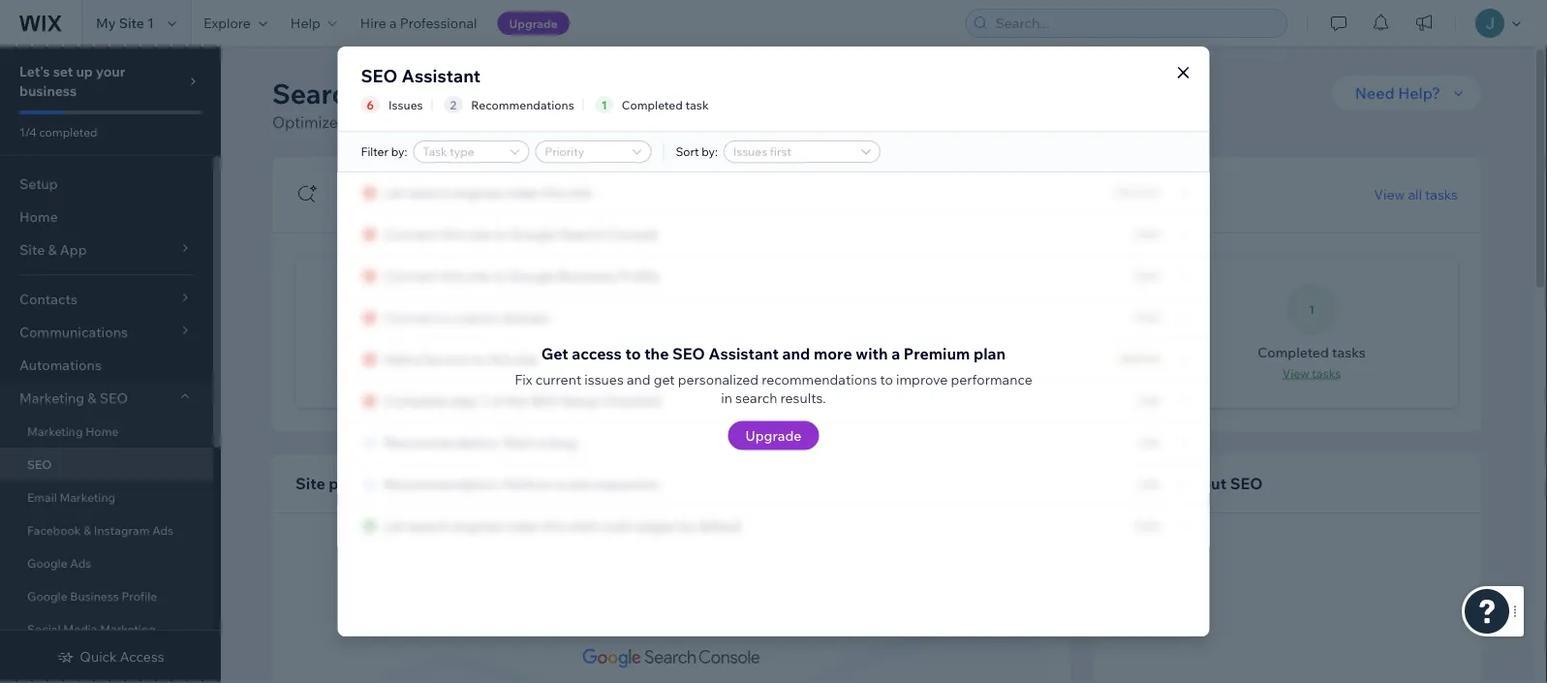 Task type: vqa. For each thing, say whether or not it's contained in the screenshot.
Sidebar Element
yes



Task type: describe. For each thing, give the bounding box(es) containing it.
completed for tasks
[[1258, 344, 1329, 361]]

1 horizontal spatial and
[[627, 371, 651, 388]]

view inside completed tasks view tasks
[[1283, 366, 1310, 380]]

google up domain
[[509, 267, 556, 284]]

let's set up your business
[[19, 63, 125, 99]]

results. inside get access to the seo assistant and more with a premium plan fix current issues and get personalized recommendations to improve performance in search results.
[[781, 389, 826, 406]]

setup up 'blog'
[[561, 392, 599, 409]]

to inside seo assistant fix current issues and follow recommendations to improve this site's performance in search results. learn more
[[639, 198, 652, 215]]

1 horizontal spatial 6
[[732, 302, 739, 316]]

google business profile
[[27, 589, 157, 603]]

fix inside get access to the seo assistant and more with a premium plan fix current issues and get personalized recommendations to improve performance in search results.
[[515, 371, 532, 388]]

0 vertical spatial 2
[[450, 97, 457, 112]]

google business profile link
[[0, 579, 213, 612]]

connect this site to google business profile
[[384, 267, 659, 284]]

home inside marketing home "link"
[[86, 424, 119, 438]]

connect a custom domain
[[384, 309, 550, 326]]

index for site's
[[506, 517, 540, 534]]

optimize
[[272, 112, 338, 132]]

filter
[[361, 144, 389, 159]]

marketing & seo button
[[0, 382, 213, 415]]

to down follow
[[493, 226, 506, 243]]

1 horizontal spatial upgrade button
[[728, 421, 819, 450]]

instagram
[[94, 523, 150, 537]]

setup up start setup
[[402, 338, 440, 355]]

0 vertical spatial 6
[[367, 97, 374, 112]]

social media marketing
[[27, 622, 156, 636]]

with
[[856, 344, 888, 363]]

view all tasks
[[1374, 186, 1458, 203]]

sidebar element
[[0, 47, 221, 683]]

0 horizontal spatial the
[[506, 392, 527, 409]]

view inside button
[[1374, 186, 1405, 203]]

home link
[[0, 201, 213, 234]]

start setup
[[404, 369, 469, 383]]

site down follow
[[468, 226, 490, 243]]

complete step 1 of the seo setup checklist
[[384, 392, 661, 409]]

issues inside seo assistant fix current issues and follow recommendations to improve this site's performance in search results. learn more
[[410, 198, 449, 215]]

to down 'with'
[[880, 371, 893, 388]]

setup inside sidebar element
[[19, 175, 58, 192]]

1 vertical spatial upgrade
[[746, 427, 802, 444]]

blog
[[548, 434, 577, 451]]

set
[[53, 63, 73, 80]]

medium
[[1121, 355, 1160, 364]]

recommendation: for recommendation: start a blog
[[384, 434, 500, 451]]

seo inside get access to the seo assistant and more with a premium plan fix current issues and get personalized recommendations to improve performance in search results.
[[673, 344, 705, 363]]

1 vertical spatial 2
[[1021, 302, 1027, 316]]

engines for site
[[452, 184, 503, 201]]

view all tasks button
[[1374, 186, 1458, 203]]

recommendation: for recommendation: perform a site inspection
[[384, 476, 500, 493]]

domain
[[502, 309, 550, 326]]

step
[[450, 392, 477, 409]]

home inside 'home' link
[[19, 208, 58, 225]]

my site 1
[[96, 15, 154, 31]]

1/4
[[19, 125, 37, 139]]

results. inside seo assistant fix current issues and follow recommendations to improve this site's performance in search results. learn more
[[914, 198, 960, 215]]

engine
[[369, 76, 459, 110]]

2 low from the top
[[1139, 438, 1160, 448]]

seo link
[[0, 448, 213, 481]]

high for console
[[1136, 230, 1160, 239]]

let for let search engines index this site's main pages by default
[[384, 517, 404, 534]]

improve inside seo assistant fix current issues and follow recommendations to improve this site's performance in search results. learn more
[[655, 198, 706, 215]]

business inside sidebar element
[[70, 589, 119, 603]]

low for inspection
[[1139, 480, 1160, 489]]

access
[[120, 648, 164, 665]]

high for main
[[1136, 521, 1160, 531]]

marketing home link
[[0, 415, 213, 448]]

completed tasks view tasks
[[1258, 344, 1366, 380]]

view tasks button for issues
[[706, 364, 765, 382]]

marketing inside "link"
[[27, 424, 83, 438]]

critical
[[1116, 188, 1160, 198]]

recommendations inside get access to the seo assistant and more with a premium plan fix current issues and get personalized recommendations to improve performance in search results.
[[762, 371, 877, 388]]

default
[[698, 517, 742, 534]]

facebook
[[27, 523, 81, 537]]

0%
[[428, 296, 445, 311]]

follow
[[479, 198, 517, 215]]

in inside get access to the seo assistant and more with a premium plan fix current issues and get personalized recommendations to improve performance in search results.
[[721, 389, 733, 406]]

(seo)
[[640, 76, 717, 110]]

google ads
[[27, 556, 91, 570]]

search inside seo assistant fix current issues and follow recommendations to improve this site's performance in search results. learn more
[[869, 198, 911, 215]]

add
[[384, 351, 411, 368]]

about
[[1183, 474, 1227, 493]]

quick
[[80, 648, 117, 665]]

site left get
[[515, 351, 538, 368]]

1 horizontal spatial checklist
[[602, 392, 661, 409]]

issues for issues
[[389, 97, 423, 112]]

1/4 completed
[[19, 125, 97, 139]]

1 vertical spatial search
[[559, 226, 603, 243]]

of
[[490, 392, 503, 409]]

quick access button
[[57, 648, 164, 666]]

high for profile
[[1136, 271, 1160, 281]]

view inside recommendations view tasks
[[995, 366, 1022, 380]]

google ads link
[[0, 547, 213, 579]]

social media marketing link
[[0, 612, 213, 645]]

issues view tasks
[[706, 344, 765, 380]]

hire
[[360, 15, 386, 31]]

1 vertical spatial start
[[503, 434, 535, 451]]

tasks for view all tasks
[[1425, 186, 1458, 203]]

seo inside seo link
[[27, 457, 52, 471]]

seo assistant fix current issues and follow recommendations to improve this site's performance in search results. learn more
[[340, 176, 1034, 215]]

site's inside seo assistant fix current issues and follow recommendations to improve this site's performance in search results. learn more
[[736, 198, 767, 215]]

and inside seo assistant fix current issues and follow recommendations to improve this site's performance in search results. learn more
[[452, 198, 476, 215]]

add a favicon to this site
[[384, 351, 538, 368]]

the inside get access to the seo assistant and more with a premium plan fix current issues and get personalized recommendations to improve performance in search results.
[[645, 344, 669, 363]]

more inside seo assistant fix current issues and follow recommendations to improve this site's performance in search results. learn more
[[1001, 198, 1034, 215]]

custom
[[452, 309, 499, 326]]

marketing home
[[27, 424, 119, 438]]

online.
[[727, 112, 775, 132]]

to down connect this site to google search console
[[493, 267, 506, 284]]

marketing inside dropdown button
[[19, 390, 84, 407]]

marketing up quick access
[[100, 622, 156, 636]]

favicon
[[424, 351, 470, 368]]

performance inside site performance on google heading
[[329, 474, 425, 493]]

recommendations for recommendations view tasks
[[964, 344, 1084, 361]]

let for let search engines index this site
[[384, 184, 404, 201]]

assistant for seo assistant fix current issues and follow recommendations to improve this site's performance in search results. learn more
[[376, 176, 446, 196]]

all for tasks
[[1408, 186, 1422, 203]]

this up 0%
[[441, 267, 465, 284]]

find
[[682, 112, 710, 132]]

a right perform
[[557, 476, 565, 493]]

media
[[63, 622, 97, 636]]

site up custom
[[468, 267, 490, 284]]

main
[[603, 517, 634, 534]]

filter by:
[[361, 144, 407, 159]]

1 vertical spatial site's
[[569, 517, 600, 534]]

0 vertical spatial upgrade button
[[498, 12, 570, 35]]

connect for connect this site to google search console
[[384, 226, 438, 243]]

seo setup checklist
[[370, 338, 503, 355]]

get
[[654, 371, 675, 388]]

automations link
[[0, 349, 213, 382]]

0 horizontal spatial site
[[119, 15, 144, 31]]

connect for connect this site to google business profile
[[384, 267, 438, 284]]

a left 'blog'
[[538, 434, 545, 451]]

low for the
[[1139, 396, 1160, 406]]

performance inside get access to the seo assistant and more with a premium plan fix current issues and get personalized recommendations to improve performance in search results.
[[951, 371, 1033, 388]]

seo assistant
[[361, 64, 481, 86]]

search engine optimization (seo) optimize this site for search engines so more people can find it online.
[[272, 76, 775, 132]]

access
[[572, 344, 622, 363]]

connect for connect a custom domain
[[384, 309, 438, 326]]

1 left of at the left of page
[[480, 392, 487, 409]]

completed
[[39, 125, 97, 139]]

task
[[686, 97, 709, 112]]

site inside search engine optimization (seo) optimize this site for search engines so more people can find it online.
[[372, 112, 397, 132]]

in inside seo assistant fix current issues and follow recommendations to improve this site's performance in search results. learn more
[[854, 198, 866, 215]]

& for seo
[[88, 390, 96, 407]]

engines for site's
[[452, 517, 503, 534]]

for
[[401, 112, 421, 132]]

it
[[714, 112, 723, 132]]

let's
[[19, 63, 50, 80]]

console
[[606, 226, 658, 243]]

facebook & instagram ads
[[27, 523, 174, 537]]

issues inside get access to the seo assistant and more with a premium plan fix current issues and get personalized recommendations to improve performance in search results.
[[585, 371, 624, 388]]

seo down hire
[[361, 64, 398, 86]]

sort
[[676, 144, 699, 159]]

personalized
[[678, 371, 759, 388]]

completed task
[[622, 97, 709, 112]]

so
[[537, 112, 554, 132]]

view tasks button for recommendations
[[995, 364, 1053, 382]]

help button
[[279, 0, 349, 47]]

recommendation: perform a site inspection
[[384, 476, 660, 493]]

1 horizontal spatial ads
[[152, 523, 174, 537]]



Task type: locate. For each thing, give the bounding box(es) containing it.
2 horizontal spatial performance
[[951, 371, 1033, 388]]

1 horizontal spatial search
[[559, 226, 603, 243]]

1 vertical spatial improve
[[896, 371, 948, 388]]

by: right sort
[[702, 144, 718, 159]]

0 horizontal spatial profile
[[122, 589, 157, 603]]

issues inside issues view tasks
[[715, 344, 756, 361]]

1 view tasks button from the left
[[706, 364, 765, 382]]

seo
[[361, 64, 398, 86], [340, 176, 373, 196], [370, 338, 399, 355], [673, 344, 705, 363], [100, 390, 128, 407], [530, 392, 558, 409], [27, 457, 52, 471], [1230, 474, 1263, 493]]

low up learn all about seo heading
[[1139, 438, 1160, 448]]

index down recommendation: perform a site inspection
[[506, 517, 540, 534]]

ads
[[152, 523, 174, 537], [70, 556, 91, 570]]

current inside get access to the seo assistant and more with a premium plan fix current issues and get personalized recommendations to improve performance in search results.
[[536, 371, 582, 388]]

1 vertical spatial and
[[782, 344, 810, 363]]

2 index from the top
[[506, 517, 540, 534]]

search up the optimize
[[272, 76, 363, 110]]

issues left follow
[[410, 198, 449, 215]]

home up seo link at the bottom of the page
[[86, 424, 119, 438]]

search
[[425, 112, 473, 132], [407, 184, 449, 201], [869, 198, 911, 215], [736, 389, 778, 406], [407, 517, 449, 534]]

search
[[272, 76, 363, 110], [559, 226, 603, 243]]

engines down recommendation: perform a site inspection
[[452, 517, 503, 534]]

this inside seo assistant fix current issues and follow recommendations to improve this site's performance in search results. learn more
[[709, 198, 732, 215]]

let search engines index this site
[[384, 184, 592, 201]]

in
[[854, 198, 866, 215], [721, 389, 733, 406]]

1 vertical spatial current
[[536, 371, 582, 388]]

setup link
[[0, 168, 213, 201]]

issues for issues view tasks
[[715, 344, 756, 361]]

tasks
[[1425, 186, 1458, 203], [1332, 344, 1366, 361], [736, 366, 765, 380], [1024, 366, 1053, 380], [1312, 366, 1341, 380]]

0 horizontal spatial results.
[[781, 389, 826, 406]]

1 horizontal spatial site's
[[736, 198, 767, 215]]

email
[[27, 490, 57, 504]]

2 horizontal spatial view tasks button
[[1283, 364, 1341, 382]]

1 horizontal spatial the
[[645, 344, 669, 363]]

2 recommendation: from the top
[[384, 476, 500, 493]]

seo down automations link on the bottom of page
[[100, 390, 128, 407]]

& for instagram
[[84, 523, 91, 537]]

marketing down automations on the left bottom of the page
[[19, 390, 84, 407]]

all for about
[[1162, 474, 1180, 493]]

this down let search engines index this site
[[441, 226, 465, 243]]

site inside heading
[[296, 474, 325, 493]]

tasks for recommendations view tasks
[[1024, 366, 1053, 380]]

2 vertical spatial more
[[814, 344, 852, 363]]

1 vertical spatial in
[[721, 389, 733, 406]]

google up social
[[27, 589, 67, 603]]

to right 'access'
[[625, 344, 641, 363]]

2 up recommendations view tasks
[[1021, 302, 1027, 316]]

1 vertical spatial fix
[[515, 371, 532, 388]]

issues
[[389, 97, 423, 112], [715, 344, 756, 361]]

1 low from the top
[[1139, 396, 1160, 406]]

2 let from the top
[[384, 517, 404, 534]]

2
[[450, 97, 457, 112], [1021, 302, 1027, 316]]

1 up 'people' at the left of page
[[601, 97, 607, 112]]

0 horizontal spatial all
[[1162, 474, 1180, 493]]

let down site performance on google heading
[[384, 517, 404, 534]]

2 vertical spatial low
[[1139, 480, 1160, 489]]

seo right about
[[1230, 474, 1263, 493]]

assistant down the filter by:
[[376, 176, 446, 196]]

google inside 'link'
[[27, 556, 67, 570]]

1 horizontal spatial 2
[[1021, 302, 1027, 316]]

let down the filter by:
[[384, 184, 404, 201]]

recommendations for recommendations
[[471, 97, 574, 112]]

issues down 'access'
[[585, 371, 624, 388]]

3 view tasks button from the left
[[1283, 364, 1341, 382]]

0 vertical spatial ads
[[152, 523, 174, 537]]

perform
[[503, 476, 554, 493]]

the up get on the left of page
[[645, 344, 669, 363]]

3 high from the top
[[1136, 313, 1160, 323]]

completed for task
[[622, 97, 683, 112]]

0 vertical spatial and
[[452, 198, 476, 215]]

0 vertical spatial start
[[404, 369, 433, 383]]

2 down seo assistant at top
[[450, 97, 457, 112]]

profile down the console
[[619, 267, 659, 284]]

0 vertical spatial issues
[[410, 198, 449, 215]]

1 horizontal spatial recommendations
[[964, 344, 1084, 361]]

setup down favicon
[[435, 369, 469, 383]]

start setup button
[[393, 364, 480, 388]]

learn all about seo heading
[[1117, 472, 1263, 495]]

seo up get on the left of page
[[673, 344, 705, 363]]

learn all about seo
[[1117, 474, 1263, 493]]

None field
[[420, 141, 490, 162], [542, 141, 612, 162], [731, 141, 859, 162], [420, 141, 490, 162], [542, 141, 612, 162], [731, 141, 859, 162]]

ads inside 'link'
[[70, 556, 91, 570]]

1 horizontal spatial results.
[[914, 198, 960, 215]]

all inside learn all about seo heading
[[1162, 474, 1180, 493]]

more inside get access to the seo assistant and more with a premium plan fix current issues and get personalized recommendations to improve performance in search results.
[[814, 344, 852, 363]]

1 vertical spatial upgrade button
[[728, 421, 819, 450]]

business
[[559, 267, 615, 284], [70, 589, 119, 603]]

inspection
[[594, 476, 660, 493]]

1 horizontal spatial current
[[536, 371, 582, 388]]

ads right instagram
[[152, 523, 174, 537]]

all inside 'view all tasks' button
[[1408, 186, 1422, 203]]

3 connect from the top
[[384, 309, 438, 326]]

4 high from the top
[[1136, 521, 1160, 531]]

business
[[19, 82, 77, 99]]

learn inside heading
[[1117, 474, 1159, 493]]

1 recommendation: from the top
[[384, 434, 500, 451]]

1 connect from the top
[[384, 226, 438, 243]]

seo up start setup button
[[370, 338, 399, 355]]

0 horizontal spatial ads
[[70, 556, 91, 570]]

0 vertical spatial completed
[[622, 97, 683, 112]]

tasks inside issues view tasks
[[736, 366, 765, 380]]

connect this site to google search console
[[384, 226, 658, 243]]

0 vertical spatial low
[[1139, 396, 1160, 406]]

1 horizontal spatial profile
[[619, 267, 659, 284]]

site performance on google
[[296, 474, 505, 493]]

search inside get access to the seo assistant and more with a premium plan fix current issues and get personalized recommendations to improve performance in search results.
[[736, 389, 778, 406]]

1 vertical spatial checklist
[[602, 392, 661, 409]]

1 horizontal spatial completed
[[1258, 344, 1329, 361]]

assistant inside get access to the seo assistant and more with a premium plan fix current issues and get personalized recommendations to improve performance in search results.
[[709, 344, 779, 363]]

engines left so
[[476, 112, 534, 132]]

professional
[[400, 15, 477, 31]]

this up of at the left of page
[[489, 351, 512, 368]]

site's
[[736, 198, 767, 215], [569, 517, 600, 534]]

and left follow
[[452, 198, 476, 215]]

recommendations up the console
[[520, 198, 635, 215]]

ads up 'google business profile'
[[70, 556, 91, 570]]

learn inside seo assistant fix current issues and follow recommendations to improve this site's performance in search results. learn more
[[963, 198, 998, 215]]

the right of at the left of page
[[506, 392, 527, 409]]

by
[[679, 517, 695, 534]]

0 vertical spatial current
[[361, 198, 407, 215]]

2 high from the top
[[1136, 271, 1160, 281]]

2 vertical spatial and
[[627, 371, 651, 388]]

to up the console
[[639, 198, 652, 215]]

a inside get access to the seo assistant and more with a premium plan fix current issues and get personalized recommendations to improve performance in search results.
[[892, 344, 900, 363]]

0 horizontal spatial 2
[[450, 97, 457, 112]]

0 vertical spatial search
[[272, 76, 363, 110]]

completed inside completed tasks view tasks
[[1258, 344, 1329, 361]]

1 horizontal spatial learn
[[1117, 474, 1159, 493]]

1 index from the top
[[506, 184, 540, 201]]

current down get
[[536, 371, 582, 388]]

help
[[291, 15, 320, 31]]

start
[[404, 369, 433, 383], [503, 434, 535, 451]]

1 vertical spatial engines
[[452, 184, 503, 201]]

profile
[[619, 267, 659, 284], [122, 589, 157, 603]]

0 horizontal spatial current
[[361, 198, 407, 215]]

marketing & seo
[[19, 390, 128, 407]]

0 horizontal spatial completed
[[622, 97, 683, 112]]

premium
[[904, 344, 970, 363]]

0 vertical spatial home
[[19, 208, 58, 225]]

low down medium
[[1139, 396, 1160, 406]]

0 vertical spatial index
[[506, 184, 540, 201]]

6
[[367, 97, 374, 112], [732, 302, 739, 316]]

this down sort by:
[[709, 198, 732, 215]]

1 horizontal spatial start
[[503, 434, 535, 451]]

recommendations down 'with'
[[762, 371, 877, 388]]

business down the console
[[559, 267, 615, 284]]

1 vertical spatial business
[[70, 589, 119, 603]]

1 right my
[[147, 15, 154, 31]]

this inside search engine optimization (seo) optimize this site for search engines so more people can find it online.
[[342, 112, 368, 132]]

1 vertical spatial assistant
[[376, 176, 446, 196]]

complete
[[384, 392, 446, 409]]

0 vertical spatial recommendation:
[[384, 434, 500, 451]]

start inside button
[[404, 369, 433, 383]]

optimization
[[465, 76, 634, 110]]

performance
[[770, 198, 851, 215], [951, 371, 1033, 388], [329, 474, 425, 493]]

site's left main
[[569, 517, 600, 534]]

1 horizontal spatial business
[[559, 267, 615, 284]]

setup inside button
[[435, 369, 469, 383]]

1 vertical spatial &
[[84, 523, 91, 537]]

setup down the '1/4'
[[19, 175, 58, 192]]

more inside search engine optimization (seo) optimize this site for search engines so more people can find it online.
[[557, 112, 595, 132]]

Search... field
[[990, 10, 1281, 37]]

recommendation:
[[384, 434, 500, 451], [384, 476, 500, 493]]

site performance on google heading
[[296, 472, 505, 495]]

start up complete
[[404, 369, 433, 383]]

view
[[1374, 186, 1405, 203], [706, 366, 733, 380], [995, 366, 1022, 380], [1283, 366, 1310, 380]]

search inside search engine optimization (seo) optimize this site for search engines so more people can find it online.
[[425, 112, 473, 132]]

up
[[76, 63, 93, 80]]

recommendations
[[520, 198, 635, 215], [762, 371, 877, 388]]

1 vertical spatial recommendation:
[[384, 476, 500, 493]]

my
[[96, 15, 116, 31]]

sort by:
[[676, 144, 718, 159]]

1 vertical spatial performance
[[951, 371, 1033, 388]]

a right 'with'
[[892, 344, 900, 363]]

0 horizontal spatial and
[[452, 198, 476, 215]]

& down automations link on the bottom of page
[[88, 390, 96, 407]]

marketing up facebook & instagram ads on the left bottom of page
[[60, 490, 115, 504]]

2 view tasks button from the left
[[995, 364, 1053, 382]]

1 vertical spatial profile
[[122, 589, 157, 603]]

upgrade button down get access to the seo assistant and more with a premium plan fix current issues and get personalized recommendations to improve performance in search results.
[[728, 421, 819, 450]]

low left about
[[1139, 480, 1160, 489]]

assistant up "personalized"
[[709, 344, 779, 363]]

by: for sort by:
[[702, 144, 718, 159]]

marketing down marketing & seo
[[27, 424, 83, 438]]

0 vertical spatial recommendations
[[520, 198, 635, 215]]

search left the console
[[559, 226, 603, 243]]

0 vertical spatial more
[[557, 112, 595, 132]]

0 horizontal spatial more
[[557, 112, 595, 132]]

recommendation: start a blog
[[384, 434, 577, 451]]

hire a professional
[[360, 15, 477, 31]]

1 vertical spatial 6
[[732, 302, 739, 316]]

this up filter
[[342, 112, 368, 132]]

0 horizontal spatial fix
[[340, 198, 358, 215]]

0 vertical spatial connect
[[384, 226, 438, 243]]

0 horizontal spatial upgrade button
[[498, 12, 570, 35]]

1 horizontal spatial upgrade
[[746, 427, 802, 444]]

index up connect this site to google search console
[[506, 184, 540, 201]]

checklist down custom
[[443, 338, 503, 355]]

1 vertical spatial site
[[296, 474, 325, 493]]

engines up connect this site to google search console
[[452, 184, 503, 201]]

0 horizontal spatial recommendations
[[471, 97, 574, 112]]

a right add
[[414, 351, 421, 368]]

recommendation: down recommendation: start a blog
[[384, 476, 500, 493]]

0 horizontal spatial site's
[[569, 517, 600, 534]]

can
[[653, 112, 679, 132]]

0 vertical spatial site's
[[736, 198, 767, 215]]

fix
[[340, 198, 358, 215], [515, 371, 532, 388]]

checklist down get on the left of page
[[602, 392, 661, 409]]

1 vertical spatial more
[[1001, 198, 1034, 215]]

view tasks button for completed
[[1283, 364, 1341, 382]]

a up seo setup checklist at left
[[441, 309, 449, 326]]

current down the filter by:
[[361, 198, 407, 215]]

upgrade button up optimization
[[498, 12, 570, 35]]

this up connect this site to google search console
[[543, 184, 566, 201]]

1 horizontal spatial fix
[[515, 371, 532, 388]]

upgrade button
[[498, 12, 570, 35], [728, 421, 819, 450]]

email marketing
[[27, 490, 115, 504]]

improve down sort
[[655, 198, 706, 215]]

let
[[384, 184, 404, 201], [384, 517, 404, 534]]

performance inside seo assistant fix current issues and follow recommendations to improve this site's performance in search results. learn more
[[770, 198, 851, 215]]

let search engines index this site's main pages by default
[[384, 517, 742, 534]]

0 vertical spatial learn
[[963, 198, 998, 215]]

explore
[[203, 15, 251, 31]]

seo up the email
[[27, 457, 52, 471]]

0 vertical spatial upgrade
[[509, 16, 558, 31]]

this down perform
[[543, 517, 566, 534]]

assistant
[[402, 64, 481, 86], [376, 176, 446, 196], [709, 344, 779, 363]]

assistant down professional
[[402, 64, 481, 86]]

1 vertical spatial let
[[384, 517, 404, 534]]

1 up completed tasks view tasks
[[1309, 302, 1315, 316]]

2 by: from the left
[[702, 144, 718, 159]]

1 horizontal spatial site
[[296, 474, 325, 493]]

6 up issues view tasks
[[732, 302, 739, 316]]

site up connect this site to google search console
[[569, 184, 592, 201]]

0 horizontal spatial checklist
[[443, 338, 503, 355]]

profile inside sidebar element
[[122, 589, 157, 603]]

learn more link
[[963, 198, 1034, 215]]

the
[[645, 344, 669, 363], [506, 392, 527, 409]]

1 horizontal spatial in
[[854, 198, 866, 215]]

0 vertical spatial business
[[559, 267, 615, 284]]

improve down premium
[[896, 371, 948, 388]]

site up let search engines index this site's main pages by default
[[568, 476, 591, 493]]

1 vertical spatial ads
[[70, 556, 91, 570]]

recommendation: up on
[[384, 434, 500, 451]]

upgrade down get access to the seo assistant and more with a premium plan fix current issues and get personalized recommendations to improve performance in search results.
[[746, 427, 802, 444]]

recommendations inside seo assistant fix current issues and follow recommendations to improve this site's performance in search results. learn more
[[520, 198, 635, 215]]

1 by: from the left
[[391, 144, 407, 159]]

assistant for seo assistant
[[402, 64, 481, 86]]

hire a professional link
[[349, 0, 489, 47]]

0 horizontal spatial issues
[[410, 198, 449, 215]]

0 vertical spatial profile
[[619, 267, 659, 284]]

seo inside learn all about seo heading
[[1230, 474, 1263, 493]]

2 horizontal spatial and
[[782, 344, 810, 363]]

0 horizontal spatial recommendations
[[520, 198, 635, 215]]

seo inside seo assistant fix current issues and follow recommendations to improve this site's performance in search results. learn more
[[340, 176, 373, 196]]

0 vertical spatial performance
[[770, 198, 851, 215]]

improve inside get access to the seo assistant and more with a premium plan fix current issues and get personalized recommendations to improve performance in search results.
[[896, 371, 948, 388]]

1 vertical spatial results.
[[781, 389, 826, 406]]

site left the for
[[372, 112, 397, 132]]

& right facebook
[[84, 523, 91, 537]]

engines
[[476, 112, 534, 132], [452, 184, 503, 201], [452, 517, 503, 534]]

business up social media marketing
[[70, 589, 119, 603]]

2 vertical spatial performance
[[329, 474, 425, 493]]

connect
[[384, 226, 438, 243], [384, 267, 438, 284], [384, 309, 438, 326]]

high
[[1136, 230, 1160, 239], [1136, 271, 1160, 281], [1136, 313, 1160, 323], [1136, 521, 1160, 531]]

google right on
[[450, 474, 505, 493]]

3 low from the top
[[1139, 480, 1160, 489]]

& inside dropdown button
[[88, 390, 96, 407]]

1 vertical spatial connect
[[384, 267, 438, 284]]

assistant inside seo assistant fix current issues and follow recommendations to improve this site's performance in search results. learn more
[[376, 176, 446, 196]]

on
[[428, 474, 447, 493]]

1 horizontal spatial all
[[1408, 186, 1422, 203]]

1 high from the top
[[1136, 230, 1160, 239]]

0 horizontal spatial issues
[[389, 97, 423, 112]]

seo inside marketing & seo dropdown button
[[100, 390, 128, 407]]

0 horizontal spatial upgrade
[[509, 16, 558, 31]]

google inside heading
[[450, 474, 505, 493]]

profile down google ads 'link'
[[122, 589, 157, 603]]

automations
[[19, 357, 102, 374]]

by: right filter
[[391, 144, 407, 159]]

tasks for issues view tasks
[[736, 366, 765, 380]]

1 let from the top
[[384, 184, 404, 201]]

2 vertical spatial engines
[[452, 517, 503, 534]]

issues up "personalized"
[[715, 344, 756, 361]]

0 horizontal spatial performance
[[329, 474, 425, 493]]

facebook & instagram ads link
[[0, 514, 213, 547]]

current inside seo assistant fix current issues and follow recommendations to improve this site's performance in search results. learn more
[[361, 198, 407, 215]]

site
[[119, 15, 144, 31], [296, 474, 325, 493]]

tasks inside button
[[1425, 186, 1458, 203]]

0 vertical spatial improve
[[655, 198, 706, 215]]

seo down filter
[[340, 176, 373, 196]]

1 horizontal spatial by:
[[702, 144, 718, 159]]

by: for filter by:
[[391, 144, 407, 159]]

0 horizontal spatial home
[[19, 208, 58, 225]]

google up connect this site to google business profile
[[509, 226, 556, 243]]

search inside search engine optimization (seo) optimize this site for search engines so more people can find it online.
[[272, 76, 363, 110]]

google down facebook
[[27, 556, 67, 570]]

tasks inside recommendations view tasks
[[1024, 366, 1053, 380]]

view inside issues view tasks
[[706, 366, 733, 380]]

seo up 'blog'
[[530, 392, 558, 409]]

0 vertical spatial issues
[[389, 97, 423, 112]]

start up recommendation: perform a site inspection
[[503, 434, 535, 451]]

home down setup link
[[19, 208, 58, 225]]

site
[[372, 112, 397, 132], [569, 184, 592, 201], [468, 226, 490, 243], [468, 267, 490, 284], [515, 351, 538, 368], [568, 476, 591, 493]]

a right hire
[[390, 15, 397, 31]]

and
[[452, 198, 476, 215], [782, 344, 810, 363], [627, 371, 651, 388]]

and right issues view tasks
[[782, 344, 810, 363]]

more
[[557, 112, 595, 132], [1001, 198, 1034, 215], [814, 344, 852, 363]]

recommendations
[[471, 97, 574, 112], [964, 344, 1084, 361]]

recommendations view tasks
[[964, 344, 1084, 380]]

2 connect from the top
[[384, 267, 438, 284]]

engines inside search engine optimization (seo) optimize this site for search engines so more people can find it online.
[[476, 112, 534, 132]]

site's down "online."
[[736, 198, 767, 215]]

index for site
[[506, 184, 540, 201]]

1 vertical spatial issues
[[585, 371, 624, 388]]

fix inside seo assistant fix current issues and follow recommendations to improve this site's performance in search results. learn more
[[340, 198, 358, 215]]

1 vertical spatial home
[[86, 424, 119, 438]]

2 vertical spatial connect
[[384, 309, 438, 326]]

to right favicon
[[473, 351, 486, 368]]



